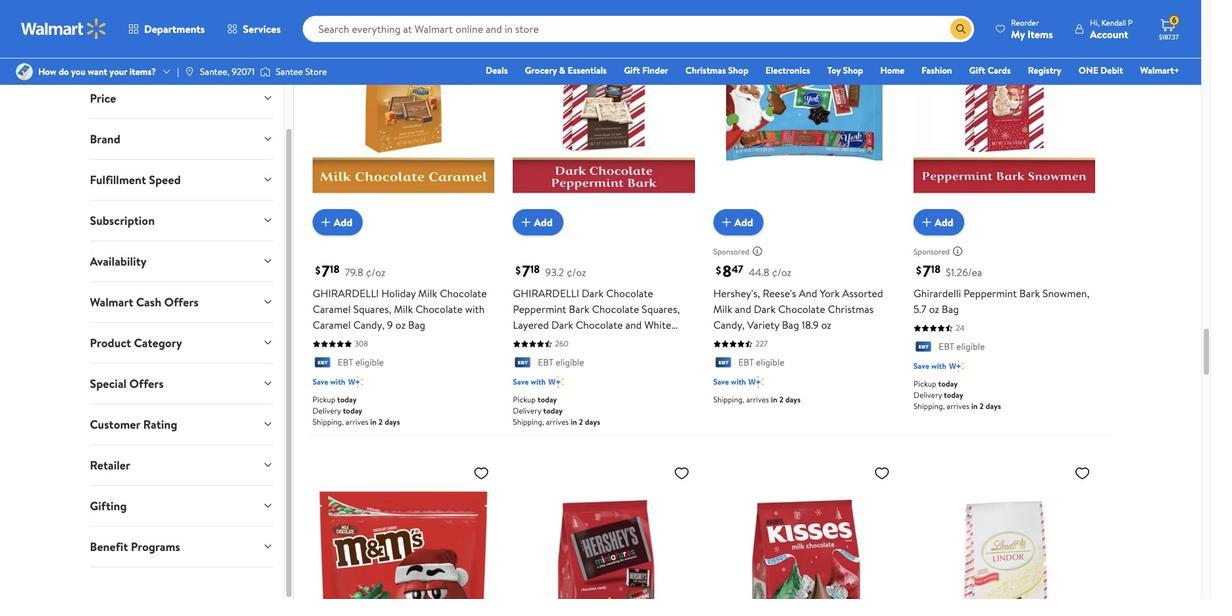 Task type: locate. For each thing, give the bounding box(es) containing it.
walmart plus image for $ 7 18 $1.26/ea ghirardelli peppermint bark snowmen, 5.7 oz bag
[[949, 360, 965, 373]]

hershey's kisses milk chocolate christmas candy, bag 34.1 oz image
[[713, 460, 895, 600]]

dark inside '$ 8 47 44.8 ¢/oz hershey's, reese's and york assorted milk and dark chocolate christmas candy, variety bag 18.9 oz'
[[754, 302, 776, 317]]

0 horizontal spatial ghirardelli
[[313, 287, 379, 301]]

ghirardelli down 93.2
[[513, 287, 579, 301]]

gift left cards
[[969, 64, 985, 77]]

¢/oz right 79.8
[[366, 266, 385, 280]]

 image right 92071
[[260, 65, 270, 78]]

dark up variety
[[754, 302, 776, 317]]

2 gift from the left
[[969, 64, 985, 77]]

caramel
[[313, 302, 351, 317], [313, 318, 351, 333]]

brand tab
[[79, 119, 284, 159]]

offers inside dropdown button
[[164, 294, 199, 311]]

benefit programs button
[[79, 527, 284, 567]]

ebt eligible down "24"
[[939, 341, 985, 354]]

days for $ 7 18 79.8 ¢/oz ghirardelli holiday milk chocolate caramel squares, milk chocolate with caramel candy, 9 oz bag
[[385, 416, 400, 428]]

0 horizontal spatial  image
[[184, 66, 195, 77]]

1 horizontal spatial walmart plus image
[[548, 376, 564, 389]]

your
[[110, 65, 127, 78]]

1 horizontal spatial shop
[[843, 64, 863, 77]]

¢/oz right 93.2
[[567, 266, 586, 280]]

bag right 7.7
[[623, 334, 640, 348]]

gifting
[[90, 498, 127, 515]]

79.8
[[345, 266, 363, 280]]

2 for $ 7 18 $1.26/ea ghirardelli peppermint bark snowmen, 5.7 oz bag
[[980, 401, 984, 412]]

0 horizontal spatial 7
[[322, 260, 330, 283]]

add button up $1.26/ea
[[914, 210, 964, 236]]

bag inside $ 7 18 93.2 ¢/oz ghirardelli dark chocolate peppermint bark chocolate squares, layered dark chocolate and white chocolate candy, 7.7 oz bag
[[623, 334, 640, 348]]

shop
[[728, 64, 749, 77], [843, 64, 863, 77]]

0 horizontal spatial ebt image
[[713, 357, 733, 370]]

2 horizontal spatial pickup
[[914, 378, 936, 390]]

add button for ghirardelli holiday milk chocolate caramel squares, milk chocolate with caramel candy, 9 oz bag image
[[313, 210, 363, 236]]

0 horizontal spatial christmas
[[685, 64, 726, 77]]

0 horizontal spatial pickup
[[313, 394, 335, 405]]

walmart+ link
[[1134, 63, 1186, 78]]

1 vertical spatial bark
[[569, 302, 590, 317]]

1 horizontal spatial offers
[[164, 294, 199, 311]]

add to cart image
[[318, 215, 334, 231], [518, 215, 534, 231], [719, 215, 734, 231]]

today
[[938, 378, 958, 390], [944, 390, 964, 401], [337, 394, 357, 405], [538, 394, 557, 405], [343, 405, 362, 416], [543, 405, 563, 416]]

with inside '$ 7 18 79.8 ¢/oz ghirardelli holiday milk chocolate caramel squares, milk chocolate with caramel candy, 9 oz bag'
[[465, 302, 485, 317]]

ebt image up shipping, arrives in 2 days
[[713, 357, 733, 370]]

$ 8 47 44.8 ¢/oz hershey's, reese's and york assorted milk and dark chocolate christmas candy, variety bag 18.9 oz
[[713, 260, 883, 333]]

1 horizontal spatial pickup
[[513, 394, 536, 405]]

1 ghirardelli from the left
[[313, 287, 379, 301]]

47
[[732, 263, 744, 277]]

0 horizontal spatial walmart plus image
[[348, 376, 364, 389]]

$ left 79.8
[[315, 263, 320, 278]]

speed
[[149, 172, 181, 188]]

18 up ghirardelli
[[931, 263, 941, 277]]

227
[[755, 339, 768, 350]]

18 left 93.2
[[530, 263, 540, 277]]

shipping, arrives in 2 days
[[713, 394, 801, 405]]

2 $ from the left
[[516, 263, 521, 278]]

sponsored for 7
[[914, 246, 950, 257]]

oz right 5.7
[[929, 302, 939, 317]]

1 horizontal spatial add to cart image
[[518, 215, 534, 231]]

2 add button from the left
[[513, 210, 563, 236]]

1 horizontal spatial candy,
[[563, 334, 594, 348]]

candy, left 7.7
[[563, 334, 594, 348]]

offers right 'cash'
[[164, 294, 199, 311]]

arrives
[[746, 394, 769, 405], [947, 401, 970, 412], [346, 416, 368, 428], [546, 416, 569, 428]]

ebt image down 5.7
[[914, 341, 933, 355]]

1 horizontal spatial gift
[[969, 64, 985, 77]]

bag down ghirardelli
[[942, 302, 959, 317]]

eligible down the 227
[[756, 356, 785, 370]]

shipping,
[[713, 394, 744, 405], [914, 401, 945, 412], [313, 416, 344, 428], [513, 416, 544, 428]]

0 horizontal spatial offers
[[129, 376, 164, 392]]

ebt for $ 7 18 93.2 ¢/oz ghirardelli dark chocolate peppermint bark chocolate squares, layered dark chocolate and white chocolate candy, 7.7 oz bag
[[538, 356, 554, 370]]

arrives for $ 7 18 79.8 ¢/oz ghirardelli holiday milk chocolate caramel squares, milk chocolate with caramel candy, 9 oz bag
[[346, 416, 368, 428]]

and inside $ 7 18 93.2 ¢/oz ghirardelli dark chocolate peppermint bark chocolate squares, layered dark chocolate and white chocolate candy, 7.7 oz bag
[[625, 318, 642, 333]]

1 horizontal spatial ad disclaimer and feedback image
[[953, 246, 963, 257]]

add to favorites list, lindt lindor white chocolate peppermint truffles, 8.5 oz. bag image
[[1075, 465, 1090, 482]]

hi,
[[1090, 17, 1100, 28]]

bag right 9
[[408, 318, 425, 333]]

dark up 7.7
[[582, 287, 604, 301]]

2 add to cart image from the left
[[518, 215, 534, 231]]

gifting button
[[79, 486, 284, 527]]

ebt eligible down the 227
[[738, 356, 785, 370]]

$ left 93.2
[[516, 263, 521, 278]]

milk down holiday
[[394, 302, 413, 317]]

2 horizontal spatial pickup today delivery today shipping, arrives in 2 days
[[914, 378, 1001, 412]]

2 horizontal spatial 7
[[923, 260, 931, 283]]

in for $ 7 18 93.2 ¢/oz ghirardelli dark chocolate peppermint bark chocolate squares, layered dark chocolate and white chocolate candy, 7.7 oz bag
[[571, 416, 577, 428]]

2 horizontal spatial add to cart image
[[719, 215, 734, 231]]

add up 79.8
[[334, 215, 352, 230]]

snowmen,
[[1043, 287, 1090, 301]]

ghirardelli
[[313, 287, 379, 301], [513, 287, 579, 301]]

0 vertical spatial offers
[[164, 294, 199, 311]]

subscription
[[90, 213, 155, 229]]

peppermint up the "layered"
[[513, 302, 566, 317]]

1 horizontal spatial peppermint
[[964, 287, 1017, 301]]

7
[[322, 260, 330, 283], [522, 260, 530, 283], [923, 260, 931, 283]]

and
[[799, 287, 817, 301]]

save with for $ 8 47 44.8 ¢/oz hershey's, reese's and york assorted milk and dark chocolate christmas candy, variety bag 18.9 oz
[[713, 376, 746, 388]]

product
[[90, 335, 131, 352]]

7 left 93.2
[[522, 260, 530, 283]]

shop inside toy shop link
[[843, 64, 863, 77]]

1 vertical spatial offers
[[129, 376, 164, 392]]

2 ghirardelli from the left
[[513, 287, 579, 301]]

1 gift from the left
[[624, 64, 640, 77]]

squares,
[[353, 302, 391, 317], [642, 302, 680, 317]]

gift for gift cards
[[969, 64, 985, 77]]

2 horizontal spatial ¢/oz
[[772, 266, 792, 280]]

candy, for 7
[[353, 318, 385, 333]]

1 horizontal spatial squares,
[[642, 302, 680, 317]]

1 horizontal spatial bark
[[1020, 287, 1040, 301]]

0 horizontal spatial ebt image
[[313, 357, 332, 370]]

arrives for $ 7 18 $1.26/ea ghirardelli peppermint bark snowmen, 5.7 oz bag
[[947, 401, 970, 412]]

2 horizontal spatial milk
[[713, 302, 732, 317]]

squares, up the white
[[642, 302, 680, 317]]

fulfillment speed button
[[79, 160, 284, 200]]

fashion
[[922, 64, 952, 77]]

bag
[[942, 302, 959, 317], [408, 318, 425, 333], [782, 318, 799, 333], [623, 334, 640, 348]]

you
[[71, 65, 86, 78]]

add to favorites list, m&m's milk chocolate christmas candy - 38 oz resealable bag image
[[473, 465, 489, 482]]

save for $ 7 18 93.2 ¢/oz ghirardelli dark chocolate peppermint bark chocolate squares, layered dark chocolate and white chocolate candy, 7.7 oz bag
[[513, 376, 529, 388]]

add button for hershey's, reese's and york assorted milk and dark chocolate christmas candy, variety bag 18.9 oz "image"
[[713, 210, 764, 236]]

ad disclaimer and feedback image
[[752, 246, 763, 257], [953, 246, 963, 257]]

p
[[1128, 17, 1133, 28]]

2 ebt image from the left
[[513, 357, 533, 370]]

ghirardelli down 79.8
[[313, 287, 379, 301]]

0 vertical spatial bark
[[1020, 287, 1040, 301]]

1 sponsored from the left
[[713, 246, 750, 257]]

save
[[914, 361, 930, 372], [313, 376, 328, 388], [513, 376, 529, 388], [713, 376, 729, 388]]

eligible
[[957, 341, 985, 354], [355, 356, 384, 370], [556, 356, 584, 370], [756, 356, 785, 370]]

ad disclaimer and feedback image up 44.8
[[752, 246, 763, 257]]

1 7 from the left
[[322, 260, 330, 283]]

candy, up 308 in the left of the page
[[353, 318, 385, 333]]

items?
[[129, 65, 156, 78]]

5.7
[[914, 302, 927, 317]]

1 horizontal spatial  image
[[260, 65, 270, 78]]

oz inside '$ 7 18 79.8 ¢/oz ghirardelli holiday milk chocolate caramel squares, milk chocolate with caramel candy, 9 oz bag'
[[395, 318, 406, 333]]

squares, up 9
[[353, 302, 391, 317]]

departments
[[144, 22, 205, 36]]

0 horizontal spatial candy,
[[353, 318, 385, 333]]

1 horizontal spatial ebt image
[[914, 341, 933, 355]]

$ left 8
[[716, 263, 721, 278]]

candy, down "hershey's,"
[[713, 318, 745, 333]]

0 vertical spatial caramel
[[313, 302, 351, 317]]

save with for $ 7 18 93.2 ¢/oz ghirardelli dark chocolate peppermint bark chocolate squares, layered dark chocolate and white chocolate candy, 7.7 oz bag
[[513, 376, 546, 388]]

hershey's miniatures assorted chocolate christmas candy, bulk bag 33.9 oz image
[[513, 460, 695, 600]]

availability tab
[[79, 242, 284, 282]]

7 up ghirardelli
[[923, 260, 931, 283]]

pickup today delivery today shipping, arrives in 2 days for $ 7 18 $1.26/ea ghirardelli peppermint bark snowmen, 5.7 oz bag
[[914, 378, 1001, 412]]

3 7 from the left
[[923, 260, 931, 283]]

 image for santee, 92071
[[184, 66, 195, 77]]

 image right |
[[184, 66, 195, 77]]

2 ¢/oz from the left
[[567, 266, 586, 280]]

pickup today delivery today shipping, arrives in 2 days
[[914, 378, 1001, 412], [313, 394, 400, 428], [513, 394, 600, 428]]

cash
[[136, 294, 161, 311]]

0 horizontal spatial ad disclaimer and feedback image
[[752, 246, 763, 257]]

m&m's milk chocolate christmas candy - 38 oz resealable bag image
[[313, 460, 495, 600]]

candy, inside '$ 7 18 79.8 ¢/oz ghirardelli holiday milk chocolate caramel squares, milk chocolate with caramel candy, 9 oz bag'
[[353, 318, 385, 333]]

eligible for $ 7 18 79.8 ¢/oz ghirardelli holiday milk chocolate caramel squares, milk chocolate with caramel candy, 9 oz bag
[[355, 356, 384, 370]]

18 inside $ 7 18 $1.26/ea ghirardelli peppermint bark snowmen, 5.7 oz bag
[[931, 263, 941, 277]]

reorder my items
[[1011, 17, 1053, 41]]

eligible down 260
[[556, 356, 584, 370]]

add button up 79.8
[[313, 210, 363, 236]]

add up 47 at top right
[[734, 215, 753, 230]]

milk inside '$ 8 47 44.8 ¢/oz hershey's, reese's and york assorted milk and dark chocolate christmas candy, variety bag 18.9 oz'
[[713, 302, 732, 317]]

1 vertical spatial dark
[[754, 302, 776, 317]]

ebt for $ 7 18 $1.26/ea ghirardelli peppermint bark snowmen, 5.7 oz bag
[[939, 341, 954, 354]]

1 horizontal spatial ¢/oz
[[567, 266, 586, 280]]

1 add button from the left
[[313, 210, 363, 236]]

save for $ 8 47 44.8 ¢/oz hershey's, reese's and york assorted milk and dark chocolate christmas candy, variety bag 18.9 oz
[[713, 376, 729, 388]]

ebt image
[[313, 357, 332, 370], [513, 357, 533, 370]]

hershey's, reese's and york assorted milk and dark chocolate christmas candy, variety bag 18.9 oz image
[[713, 0, 895, 225]]

1 squares, from the left
[[353, 302, 391, 317]]

items
[[1028, 27, 1053, 41]]

peppermint down $1.26/ea
[[964, 287, 1017, 301]]

candy, inside '$ 8 47 44.8 ¢/oz hershey's, reese's and york assorted milk and dark chocolate christmas candy, variety bag 18.9 oz'
[[713, 318, 745, 333]]

save for $ 7 18 79.8 ¢/oz ghirardelli holiday milk chocolate caramel squares, milk chocolate with caramel candy, 9 oz bag
[[313, 376, 328, 388]]

dark up 260
[[551, 318, 573, 333]]

1 18 from the left
[[330, 263, 340, 277]]

¢/oz inside '$ 7 18 79.8 ¢/oz ghirardelli holiday milk chocolate caramel squares, milk chocolate with caramel candy, 9 oz bag'
[[366, 266, 385, 280]]

1 ¢/oz from the left
[[366, 266, 385, 280]]

gift for gift finder
[[624, 64, 640, 77]]

$ inside '$ 8 47 44.8 ¢/oz hershey's, reese's and york assorted milk and dark chocolate christmas candy, variety bag 18.9 oz'
[[716, 263, 721, 278]]

eligible down 308 in the left of the page
[[355, 356, 384, 370]]

christmas
[[685, 64, 726, 77], [828, 302, 874, 317]]

candy, inside $ 7 18 93.2 ¢/oz ghirardelli dark chocolate peppermint bark chocolate squares, layered dark chocolate and white chocolate candy, 7.7 oz bag
[[563, 334, 594, 348]]

0 horizontal spatial bark
[[569, 302, 590, 317]]

eligible for $ 8 47 44.8 ¢/oz hershey's, reese's and york assorted milk and dark chocolate christmas candy, variety bag 18.9 oz
[[756, 356, 785, 370]]

2 ad disclaimer and feedback image from the left
[[953, 246, 963, 257]]

delivery
[[914, 390, 942, 401], [313, 405, 341, 416], [513, 405, 541, 416]]

store
[[305, 65, 327, 78]]

0 horizontal spatial and
[[625, 318, 642, 333]]

1 horizontal spatial 18
[[530, 263, 540, 277]]

reorder
[[1011, 17, 1039, 28]]

product category tab
[[79, 323, 284, 363]]

0 vertical spatial peppermint
[[964, 287, 1017, 301]]

bag inside '$ 8 47 44.8 ¢/oz hershey's, reese's and york assorted milk and dark chocolate christmas candy, variety bag 18.9 oz'
[[782, 318, 799, 333]]

1 $ from the left
[[315, 263, 320, 278]]

ebt image for 8
[[713, 357, 733, 370]]

0 horizontal spatial ¢/oz
[[366, 266, 385, 280]]

3 18 from the left
[[931, 263, 941, 277]]

gift cards link
[[963, 63, 1017, 78]]

days for $ 7 18 $1.26/ea ghirardelli peppermint bark snowmen, 5.7 oz bag
[[986, 401, 1001, 412]]

brand button
[[79, 119, 284, 159]]

2 for $ 7 18 93.2 ¢/oz ghirardelli dark chocolate peppermint bark chocolate squares, layered dark chocolate and white chocolate candy, 7.7 oz bag
[[579, 416, 583, 428]]

ebt eligible for $ 8 47 44.8 ¢/oz hershey's, reese's and york assorted milk and dark chocolate christmas candy, variety bag 18.9 oz
[[738, 356, 785, 370]]

subscription button
[[79, 201, 284, 241]]

registry
[[1028, 64, 1062, 77]]

services
[[243, 22, 281, 36]]

cards
[[988, 64, 1011, 77]]

0 vertical spatial and
[[735, 302, 751, 317]]

0 horizontal spatial gift
[[624, 64, 640, 77]]

ebt image for 7
[[914, 341, 933, 355]]

9
[[387, 318, 393, 333]]

3 $ from the left
[[716, 263, 721, 278]]

4 $ from the left
[[916, 263, 922, 278]]

ghirardelli dark chocolate peppermint bark chocolate squares, layered dark chocolate and white chocolate candy, 7.7 oz bag image
[[513, 0, 695, 225]]

benefit programs tab
[[79, 527, 284, 567]]

departments button
[[117, 13, 216, 45]]

1 horizontal spatial dark
[[582, 287, 604, 301]]

shop right toy
[[843, 64, 863, 77]]

0 horizontal spatial squares,
[[353, 302, 391, 317]]

christmas right finder
[[685, 64, 726, 77]]

essentials
[[568, 64, 607, 77]]

add
[[334, 215, 352, 230], [534, 215, 553, 230], [734, 215, 753, 230], [935, 215, 954, 230]]

add button up 47 at top right
[[713, 210, 764, 236]]

pickup for $ 7 18 79.8 ¢/oz ghirardelli holiday milk chocolate caramel squares, milk chocolate with caramel candy, 9 oz bag
[[313, 394, 335, 405]]

260
[[555, 339, 569, 350]]

ghirardelli inside $ 7 18 93.2 ¢/oz ghirardelli dark chocolate peppermint bark chocolate squares, layered dark chocolate and white chocolate candy, 7.7 oz bag
[[513, 287, 579, 301]]

1 horizontal spatial milk
[[418, 287, 437, 301]]

benefit programs
[[90, 539, 180, 556]]

$ inside $ 7 18 93.2 ¢/oz ghirardelli dark chocolate peppermint bark chocolate squares, layered dark chocolate and white chocolate candy, 7.7 oz bag
[[516, 263, 521, 278]]

1 horizontal spatial ebt image
[[513, 357, 533, 370]]

2 squares, from the left
[[642, 302, 680, 317]]

ghirardelli peppermint bark snowmen, 5.7 oz bag image
[[914, 0, 1096, 225]]

18 for $ 7 18 $1.26/ea ghirardelli peppermint bark snowmen, 5.7 oz bag
[[931, 263, 941, 277]]

walmart+
[[1140, 64, 1180, 77]]

oz right 18.9 in the right of the page
[[821, 318, 831, 333]]

18 for $ 7 18 93.2 ¢/oz ghirardelli dark chocolate peppermint bark chocolate squares, layered dark chocolate and white chocolate candy, 7.7 oz bag
[[530, 263, 540, 277]]

york
[[820, 287, 840, 301]]

gift left finder
[[624, 64, 640, 77]]

add for ghirardelli dark chocolate peppermint bark chocolate squares, layered dark chocolate and white chocolate candy, 7.7 oz bag image's add button
[[534, 215, 553, 230]]

1 horizontal spatial and
[[735, 302, 751, 317]]

$ inside $ 7 18 $1.26/ea ghirardelli peppermint bark snowmen, 5.7 oz bag
[[916, 263, 922, 278]]

0 horizontal spatial sponsored
[[713, 246, 750, 257]]

add up $1.26/ea
[[935, 215, 954, 230]]

ad disclaimer and feedback image for 8
[[752, 246, 763, 257]]

offers
[[164, 294, 199, 311], [129, 376, 164, 392]]

add button up 93.2
[[513, 210, 563, 236]]

2 horizontal spatial 18
[[931, 263, 941, 277]]

with for $ 7 18 79.8 ¢/oz ghirardelli holiday milk chocolate caramel squares, milk chocolate with caramel candy, 9 oz bag
[[330, 376, 345, 388]]

christmas down assorted at the right of the page
[[828, 302, 874, 317]]

shop left electronics
[[728, 64, 749, 77]]

special offers tab
[[79, 364, 284, 404]]

add button
[[313, 210, 363, 236], [513, 210, 563, 236], [713, 210, 764, 236], [914, 210, 964, 236]]

ghirardelli inside '$ 7 18 79.8 ¢/oz ghirardelli holiday milk chocolate caramel squares, milk chocolate with caramel candy, 9 oz bag'
[[313, 287, 379, 301]]

¢/oz up reese's
[[772, 266, 792, 280]]

shop inside the christmas shop link
[[728, 64, 749, 77]]

1 vertical spatial christmas
[[828, 302, 874, 317]]

walmart plus image
[[949, 360, 965, 373], [348, 376, 364, 389], [548, 376, 564, 389]]

 image
[[16, 63, 33, 80]]

0 horizontal spatial peppermint
[[513, 302, 566, 317]]

2
[[779, 394, 784, 405], [980, 401, 984, 412], [379, 416, 383, 428], [579, 416, 583, 428]]

oz right 9
[[395, 318, 406, 333]]

Search search field
[[303, 16, 974, 42]]

sponsored down add to cart image on the top right of the page
[[914, 246, 950, 257]]

2 horizontal spatial candy,
[[713, 318, 745, 333]]

candy, for 8
[[713, 318, 745, 333]]

add button for "ghirardelli peppermint bark snowmen, 5.7 oz bag" image
[[914, 210, 964, 236]]

$ inside '$ 7 18 79.8 ¢/oz ghirardelli holiday milk chocolate caramel squares, milk chocolate with caramel candy, 9 oz bag'
[[315, 263, 320, 278]]

7 inside $ 7 18 $1.26/ea ghirardelli peppermint bark snowmen, 5.7 oz bag
[[923, 260, 931, 283]]

2 horizontal spatial walmart plus image
[[949, 360, 965, 373]]

0 horizontal spatial shop
[[728, 64, 749, 77]]

ebt image for $ 7 18 79.8 ¢/oz ghirardelli holiday milk chocolate caramel squares, milk chocolate with caramel candy, 9 oz bag
[[313, 357, 332, 370]]

bark inside $ 7 18 $1.26/ea ghirardelli peppermint bark snowmen, 5.7 oz bag
[[1020, 287, 1040, 301]]

offers right special
[[129, 376, 164, 392]]

1 ad disclaimer and feedback image from the left
[[752, 246, 763, 257]]

0 horizontal spatial delivery
[[313, 405, 341, 416]]

0 horizontal spatial 18
[[330, 263, 340, 277]]

sponsored up 47 at top right
[[713, 246, 750, 257]]

christmas shop link
[[680, 63, 754, 78]]

ebt eligible for $ 7 18 79.8 ¢/oz ghirardelli holiday milk chocolate caramel squares, milk chocolate with caramel candy, 9 oz bag
[[338, 356, 384, 370]]

¢/oz inside '$ 8 47 44.8 ¢/oz hershey's, reese's and york assorted milk and dark chocolate christmas candy, variety bag 18.9 oz'
[[772, 266, 792, 280]]

1 vertical spatial and
[[625, 318, 642, 333]]

4 add button from the left
[[914, 210, 964, 236]]

ghirardelli for $ 7 18 79.8 ¢/oz ghirardelli holiday milk chocolate caramel squares, milk chocolate with caramel candy, 9 oz bag
[[313, 287, 379, 301]]

peppermint inside $ 7 18 $1.26/ea ghirardelli peppermint bark snowmen, 5.7 oz bag
[[964, 287, 1017, 301]]

milk right holiday
[[418, 287, 437, 301]]

walmart plus image for $ 7 18 79.8 ¢/oz ghirardelli holiday milk chocolate caramel squares, milk chocolate with caramel candy, 9 oz bag
[[348, 376, 364, 389]]

walmart plus image down 260
[[548, 376, 564, 389]]

walmart plus image for $ 7 18 93.2 ¢/oz ghirardelli dark chocolate peppermint bark chocolate squares, layered dark chocolate and white chocolate candy, 7.7 oz bag
[[548, 376, 564, 389]]

milk down "hershey's,"
[[713, 302, 732, 317]]

18 left 79.8
[[330, 263, 340, 277]]

ebt image
[[914, 341, 933, 355], [713, 357, 733, 370]]

$ for $ 8 47 44.8 ¢/oz hershey's, reese's and york assorted milk and dark chocolate christmas candy, variety bag 18.9 oz
[[716, 263, 721, 278]]

92071
[[232, 65, 255, 78]]

walmart plus image down "24"
[[949, 360, 965, 373]]

arrives for $ 7 18 93.2 ¢/oz ghirardelli dark chocolate peppermint bark chocolate squares, layered dark chocolate and white chocolate candy, 7.7 oz bag
[[546, 416, 569, 428]]

2 sponsored from the left
[[914, 246, 950, 257]]

1 horizontal spatial delivery
[[513, 405, 541, 416]]

3 add from the left
[[734, 215, 753, 230]]

4 add from the left
[[935, 215, 954, 230]]

0 vertical spatial ebt image
[[914, 341, 933, 355]]

with for $ 7 18 93.2 ¢/oz ghirardelli dark chocolate peppermint bark chocolate squares, layered dark chocolate and white chocolate candy, 7.7 oz bag
[[531, 376, 546, 388]]

ad disclaimer and feedback image up $1.26/ea
[[953, 246, 963, 257]]

7 inside $ 7 18 93.2 ¢/oz ghirardelli dark chocolate peppermint bark chocolate squares, layered dark chocolate and white chocolate candy, 7.7 oz bag
[[522, 260, 530, 283]]

add up 93.2
[[534, 215, 553, 230]]

18 inside '$ 7 18 79.8 ¢/oz ghirardelli holiday milk chocolate caramel squares, milk chocolate with caramel candy, 9 oz bag'
[[330, 263, 340, 277]]

2 18 from the left
[[530, 263, 540, 277]]

1 horizontal spatial pickup today delivery today shipping, arrives in 2 days
[[513, 394, 600, 428]]

bark
[[1020, 287, 1040, 301], [569, 302, 590, 317]]

add to cart image for $ 7 18 93.2 ¢/oz ghirardelli dark chocolate peppermint bark chocolate squares, layered dark chocolate and white chocolate candy, 7.7 oz bag
[[518, 215, 534, 231]]

ebt eligible down 308 in the left of the page
[[338, 356, 384, 370]]

walmart plus image down 308 in the left of the page
[[348, 376, 364, 389]]

with
[[465, 302, 485, 317], [931, 361, 946, 372], [330, 376, 345, 388], [531, 376, 546, 388], [731, 376, 746, 388]]

1 vertical spatial ebt image
[[713, 357, 733, 370]]

oz right 7.7
[[610, 334, 621, 348]]

in
[[771, 394, 777, 405], [971, 401, 978, 412], [370, 416, 377, 428], [571, 416, 577, 428]]

2 add from the left
[[534, 215, 553, 230]]

18 for $ 7 18 79.8 ¢/oz ghirardelli holiday milk chocolate caramel squares, milk chocolate with caramel candy, 9 oz bag
[[330, 263, 340, 277]]

¢/oz inside $ 7 18 93.2 ¢/oz ghirardelli dark chocolate peppermint bark chocolate squares, layered dark chocolate and white chocolate candy, 7.7 oz bag
[[567, 266, 586, 280]]

2 shop from the left
[[843, 64, 863, 77]]

and down "hershey's,"
[[735, 302, 751, 317]]

1 vertical spatial caramel
[[313, 318, 351, 333]]

7 left 79.8
[[322, 260, 330, 283]]

customer
[[90, 417, 140, 433]]

add for add button associated with ghirardelli holiday milk chocolate caramel squares, milk chocolate with caramel candy, 9 oz bag image
[[334, 215, 352, 230]]

1 add from the left
[[334, 215, 352, 230]]

and left the white
[[625, 318, 642, 333]]

bag inside '$ 7 18 79.8 ¢/oz ghirardelli holiday milk chocolate caramel squares, milk chocolate with caramel candy, 9 oz bag'
[[408, 318, 425, 333]]

save with
[[914, 361, 946, 372], [313, 376, 345, 388], [513, 376, 546, 388], [713, 376, 746, 388]]

bag left 18.9 in the right of the page
[[782, 318, 799, 333]]

oz inside $ 7 18 $1.26/ea ghirardelli peppermint bark snowmen, 5.7 oz bag
[[929, 302, 939, 317]]

eligible down "24"
[[957, 341, 985, 354]]

how
[[38, 65, 56, 78]]

$ up ghirardelli
[[916, 263, 922, 278]]

save with for $ 7 18 79.8 ¢/oz ghirardelli holiday milk chocolate caramel squares, milk chocolate with caramel candy, 9 oz bag
[[313, 376, 345, 388]]

 image
[[260, 65, 270, 78], [184, 66, 195, 77]]

ghirardelli
[[914, 287, 961, 301]]

0 horizontal spatial add to cart image
[[318, 215, 334, 231]]

1 ebt image from the left
[[313, 357, 332, 370]]

1 horizontal spatial christmas
[[828, 302, 874, 317]]

oz
[[929, 302, 939, 317], [395, 318, 406, 333], [821, 318, 831, 333], [610, 334, 621, 348]]

1 add to cart image from the left
[[318, 215, 334, 231]]

2 horizontal spatial dark
[[754, 302, 776, 317]]

1 vertical spatial peppermint
[[513, 302, 566, 317]]

¢/oz for $ 7 18 93.2 ¢/oz ghirardelli dark chocolate peppermint bark chocolate squares, layered dark chocolate and white chocolate candy, 7.7 oz bag
[[567, 266, 586, 280]]

1 shop from the left
[[728, 64, 749, 77]]

2 7 from the left
[[522, 260, 530, 283]]

1 horizontal spatial 7
[[522, 260, 530, 283]]

white
[[644, 318, 671, 333]]

3 ¢/oz from the left
[[772, 266, 792, 280]]

0 horizontal spatial pickup today delivery today shipping, arrives in 2 days
[[313, 394, 400, 428]]

chocolate
[[440, 287, 487, 301], [606, 287, 653, 301], [415, 302, 463, 317], [592, 302, 639, 317], [778, 302, 825, 317], [576, 318, 623, 333], [513, 334, 560, 348]]

save for $ 7 18 $1.26/ea ghirardelli peppermint bark snowmen, 5.7 oz bag
[[914, 361, 930, 372]]

2 horizontal spatial delivery
[[914, 390, 942, 401]]

1 horizontal spatial sponsored
[[914, 246, 950, 257]]

3 add button from the left
[[713, 210, 764, 236]]

ebt eligible for $ 7 18 93.2 ¢/oz ghirardelli dark chocolate peppermint bark chocolate squares, layered dark chocolate and white chocolate candy, 7.7 oz bag
[[538, 356, 584, 370]]

1 horizontal spatial ghirardelli
[[513, 287, 579, 301]]

7 for $ 7 18 $1.26/ea ghirardelli peppermint bark snowmen, 5.7 oz bag
[[923, 260, 931, 283]]

walmart image
[[21, 18, 107, 39]]

7 inside '$ 7 18 79.8 ¢/oz ghirardelli holiday milk chocolate caramel squares, milk chocolate with caramel candy, 9 oz bag'
[[322, 260, 330, 283]]

rating
[[143, 417, 177, 433]]

milk
[[418, 287, 437, 301], [394, 302, 413, 317], [713, 302, 732, 317]]

0 horizontal spatial dark
[[551, 318, 573, 333]]

18 inside $ 7 18 93.2 ¢/oz ghirardelli dark chocolate peppermint bark chocolate squares, layered dark chocolate and white chocolate candy, 7.7 oz bag
[[530, 263, 540, 277]]

how do you want your items?
[[38, 65, 156, 78]]

days for $ 7 18 93.2 ¢/oz ghirardelli dark chocolate peppermint bark chocolate squares, layered dark chocolate and white chocolate candy, 7.7 oz bag
[[585, 416, 600, 428]]

ebt eligible down 260
[[538, 356, 584, 370]]



Task type: describe. For each thing, give the bounding box(es) containing it.
fashion link
[[916, 63, 958, 78]]

delivery for $ 7 18 $1.26/ea ghirardelli peppermint bark snowmen, 5.7 oz bag
[[914, 390, 942, 401]]

add to favorites list, hershey's miniatures assorted chocolate christmas candy, bulk bag 33.9 oz image
[[674, 465, 690, 482]]

44.8
[[749, 266, 769, 280]]

toy
[[827, 64, 841, 77]]

bark inside $ 7 18 93.2 ¢/oz ghirardelli dark chocolate peppermint bark chocolate squares, layered dark chocolate and white chocolate candy, 7.7 oz bag
[[569, 302, 590, 317]]

want
[[88, 65, 107, 78]]

shipping, for $ 7 18 79.8 ¢/oz ghirardelli holiday milk chocolate caramel squares, milk chocolate with caramel candy, 9 oz bag
[[313, 416, 344, 428]]

add for hershey's, reese's and york assorted milk and dark chocolate christmas candy, variety bag 18.9 oz "image" add button
[[734, 215, 753, 230]]

availability
[[90, 253, 147, 270]]

0 vertical spatial dark
[[582, 287, 604, 301]]

walmart
[[90, 294, 133, 311]]

$ 7 18 $1.26/ea ghirardelli peppermint bark snowmen, 5.7 oz bag
[[914, 260, 1090, 317]]

oz inside '$ 8 47 44.8 ¢/oz hershey's, reese's and york assorted milk and dark chocolate christmas candy, variety bag 18.9 oz'
[[821, 318, 831, 333]]

93.2
[[545, 266, 564, 280]]

fulfillment speed
[[90, 172, 181, 188]]

squares, inside '$ 7 18 79.8 ¢/oz ghirardelli holiday milk chocolate caramel squares, milk chocolate with caramel candy, 9 oz bag'
[[353, 302, 391, 317]]

6 $187.37
[[1159, 15, 1179, 41]]

bag inside $ 7 18 $1.26/ea ghirardelli peppermint bark snowmen, 5.7 oz bag
[[942, 302, 959, 317]]

pickup for $ 7 18 93.2 ¢/oz ghirardelli dark chocolate peppermint bark chocolate squares, layered dark chocolate and white chocolate candy, 7.7 oz bag
[[513, 394, 536, 405]]

hi, kendall p account
[[1090, 17, 1133, 41]]

special offers button
[[79, 364, 284, 404]]

ghirardelli holiday milk chocolate caramel squares, milk chocolate with caramel candy, 9 oz bag image
[[313, 0, 495, 225]]

ebt eligible for $ 7 18 $1.26/ea ghirardelli peppermint bark snowmen, 5.7 oz bag
[[939, 341, 985, 354]]

peppermint inside $ 7 18 93.2 ¢/oz ghirardelli dark chocolate peppermint bark chocolate squares, layered dark chocolate and white chocolate candy, 7.7 oz bag
[[513, 302, 566, 317]]

grocery & essentials link
[[519, 63, 613, 78]]

2 for $ 7 18 79.8 ¢/oz ghirardelli holiday milk chocolate caramel squares, milk chocolate with caramel candy, 9 oz bag
[[379, 416, 383, 428]]

offers inside dropdown button
[[129, 376, 164, 392]]

one debit link
[[1073, 63, 1129, 78]]

santee, 92071
[[200, 65, 255, 78]]

grocery
[[525, 64, 557, 77]]

pickup today delivery today shipping, arrives in 2 days for $ 7 18 93.2 ¢/oz ghirardelli dark chocolate peppermint bark chocolate squares, layered dark chocolate and white chocolate candy, 7.7 oz bag
[[513, 394, 600, 428]]

with for $ 8 47 44.8 ¢/oz hershey's, reese's and york assorted milk and dark chocolate christmas candy, variety bag 18.9 oz
[[731, 376, 746, 388]]

squares, inside $ 7 18 93.2 ¢/oz ghirardelli dark chocolate peppermint bark chocolate squares, layered dark chocolate and white chocolate candy, 7.7 oz bag
[[642, 302, 680, 317]]

gift cards
[[969, 64, 1011, 77]]

$ for $ 7 18 93.2 ¢/oz ghirardelli dark chocolate peppermint bark chocolate squares, layered dark chocolate and white chocolate candy, 7.7 oz bag
[[516, 263, 521, 278]]

add to cart image
[[919, 215, 935, 231]]

search icon image
[[956, 24, 966, 34]]

brand
[[90, 131, 120, 147]]

home link
[[874, 63, 910, 78]]

account
[[1090, 27, 1128, 41]]

walmart plus image
[[749, 376, 764, 389]]

ebt for $ 8 47 44.8 ¢/oz hershey's, reese's and york assorted milk and dark chocolate christmas candy, variety bag 18.9 oz
[[738, 356, 754, 370]]

customer rating
[[90, 417, 177, 433]]

santee store
[[276, 65, 327, 78]]

|
[[177, 65, 179, 78]]

ebt for $ 7 18 79.8 ¢/oz ghirardelli holiday milk chocolate caramel squares, milk chocolate with caramel candy, 9 oz bag
[[338, 356, 353, 370]]

pickup today delivery today shipping, arrives in 2 days for $ 7 18 79.8 ¢/oz ghirardelli holiday milk chocolate caramel squares, milk chocolate with caramel candy, 9 oz bag
[[313, 394, 400, 428]]

price button
[[79, 78, 284, 118]]

ebt image for $ 7 18 93.2 ¢/oz ghirardelli dark chocolate peppermint bark chocolate squares, layered dark chocolate and white chocolate candy, 7.7 oz bag
[[513, 357, 533, 370]]

electronics
[[766, 64, 810, 77]]

ad disclaimer and feedback image for 7
[[953, 246, 963, 257]]

product category button
[[79, 323, 284, 363]]

 image for santee store
[[260, 65, 270, 78]]

subscription tab
[[79, 201, 284, 241]]

do
[[59, 65, 69, 78]]

layered
[[513, 318, 549, 333]]

7 for $ 7 18 93.2 ¢/oz ghirardelli dark chocolate peppermint bark chocolate squares, layered dark chocolate and white chocolate candy, 7.7 oz bag
[[522, 260, 530, 283]]

electronics link
[[760, 63, 816, 78]]

save with for $ 7 18 $1.26/ea ghirardelli peppermint bark snowmen, 5.7 oz bag
[[914, 361, 946, 372]]

0 horizontal spatial milk
[[394, 302, 413, 317]]

christmas inside '$ 8 47 44.8 ¢/oz hershey's, reese's and york assorted milk and dark chocolate christmas candy, variety bag 18.9 oz'
[[828, 302, 874, 317]]

my
[[1011, 27, 1025, 41]]

3 add to cart image from the left
[[719, 215, 734, 231]]

shop for christmas shop
[[728, 64, 749, 77]]

7 for $ 7 18 79.8 ¢/oz ghirardelli holiday milk chocolate caramel squares, milk chocolate with caramel candy, 9 oz bag
[[322, 260, 330, 283]]

7.7
[[596, 334, 608, 348]]

delivery for $ 7 18 79.8 ¢/oz ghirardelli holiday milk chocolate caramel squares, milk chocolate with caramel candy, 9 oz bag
[[313, 405, 341, 416]]

308
[[355, 339, 368, 350]]

retailer
[[90, 457, 130, 474]]

24
[[956, 323, 965, 334]]

toy shop link
[[822, 63, 869, 78]]

deals link
[[480, 63, 514, 78]]

2 caramel from the top
[[313, 318, 351, 333]]

toy shop
[[827, 64, 863, 77]]

&
[[559, 64, 565, 77]]

in for $ 7 18 $1.26/ea ghirardelli peppermint bark snowmen, 5.7 oz bag
[[971, 401, 978, 412]]

add button for ghirardelli dark chocolate peppermint bark chocolate squares, layered dark chocolate and white chocolate candy, 7.7 oz bag image
[[513, 210, 563, 236]]

eligible for $ 7 18 $1.26/ea ghirardelli peppermint bark snowmen, 5.7 oz bag
[[957, 341, 985, 354]]

fulfillment speed tab
[[79, 160, 284, 200]]

walmart cash offers button
[[79, 282, 284, 323]]

product category
[[90, 335, 182, 352]]

$ for $ 7 18 $1.26/ea ghirardelli peppermint bark snowmen, 5.7 oz bag
[[916, 263, 922, 278]]

deals
[[486, 64, 508, 77]]

availability button
[[79, 242, 284, 282]]

add to favorites list, hershey's kisses milk chocolate christmas candy, bag 34.1 oz image
[[874, 465, 890, 482]]

in for $ 7 18 79.8 ¢/oz ghirardelli holiday milk chocolate caramel squares, milk chocolate with caramel candy, 9 oz bag
[[370, 416, 377, 428]]

customer rating tab
[[79, 405, 284, 445]]

home
[[880, 64, 905, 77]]

add for add button related to "ghirardelli peppermint bark snowmen, 5.7 oz bag" image
[[935, 215, 954, 230]]

gifting tab
[[79, 486, 284, 527]]

walmart cash offers
[[90, 294, 199, 311]]

gift finder link
[[618, 63, 674, 78]]

0 vertical spatial christmas
[[685, 64, 726, 77]]

and inside '$ 8 47 44.8 ¢/oz hershey's, reese's and york assorted milk and dark chocolate christmas candy, variety bag 18.9 oz'
[[735, 302, 751, 317]]

sponsored for 8
[[713, 246, 750, 257]]

assorted
[[842, 287, 883, 301]]

add to cart image for $ 7 18 79.8 ¢/oz ghirardelli holiday milk chocolate caramel squares, milk chocolate with caramel candy, 9 oz bag
[[318, 215, 334, 231]]

category
[[134, 335, 182, 352]]

programs
[[131, 539, 180, 556]]

holiday
[[381, 287, 416, 301]]

pickup for $ 7 18 $1.26/ea ghirardelli peppermint bark snowmen, 5.7 oz bag
[[914, 378, 936, 390]]

santee,
[[200, 65, 230, 78]]

variety
[[747, 318, 779, 333]]

¢/oz for $ 7 18 79.8 ¢/oz ghirardelli holiday milk chocolate caramel squares, milk chocolate with caramel candy, 9 oz bag
[[366, 266, 385, 280]]

registry link
[[1022, 63, 1068, 78]]

6
[[1172, 15, 1176, 26]]

grocery & essentials
[[525, 64, 607, 77]]

shipping, for $ 7 18 93.2 ¢/oz ghirardelli dark chocolate peppermint bark chocolate squares, layered dark chocolate and white chocolate candy, 7.7 oz bag
[[513, 416, 544, 428]]

one
[[1079, 64, 1098, 77]]

$ for $ 7 18 79.8 ¢/oz ghirardelli holiday milk chocolate caramel squares, milk chocolate with caramel candy, 9 oz bag
[[315, 263, 320, 278]]

¢/oz for $ 8 47 44.8 ¢/oz hershey's, reese's and york assorted milk and dark chocolate christmas candy, variety bag 18.9 oz
[[772, 266, 792, 280]]

oz inside $ 7 18 93.2 ¢/oz ghirardelli dark chocolate peppermint bark chocolate squares, layered dark chocolate and white chocolate candy, 7.7 oz bag
[[610, 334, 621, 348]]

delivery for $ 7 18 93.2 ¢/oz ghirardelli dark chocolate peppermint bark chocolate squares, layered dark chocolate and white chocolate candy, 7.7 oz bag
[[513, 405, 541, 416]]

eligible for $ 7 18 93.2 ¢/oz ghirardelli dark chocolate peppermint bark chocolate squares, layered dark chocolate and white chocolate candy, 7.7 oz bag
[[556, 356, 584, 370]]

retailer tab
[[79, 446, 284, 486]]

1 caramel from the top
[[313, 302, 351, 317]]

ghirardelli for $ 7 18 93.2 ¢/oz ghirardelli dark chocolate peppermint bark chocolate squares, layered dark chocolate and white chocolate candy, 7.7 oz bag
[[513, 287, 579, 301]]

chocolate inside '$ 8 47 44.8 ¢/oz hershey's, reese's and york assorted milk and dark chocolate christmas candy, variety bag 18.9 oz'
[[778, 302, 825, 317]]

kendall
[[1102, 17, 1126, 28]]

gift finder
[[624, 64, 668, 77]]

walmart cash offers tab
[[79, 282, 284, 323]]

2 vertical spatial dark
[[551, 318, 573, 333]]

one debit
[[1079, 64, 1123, 77]]

services button
[[216, 13, 292, 45]]

special
[[90, 376, 127, 392]]

Walmart Site-Wide search field
[[303, 16, 974, 42]]

$ 7 18 79.8 ¢/oz ghirardelli holiday milk chocolate caramel squares, milk chocolate with caramel candy, 9 oz bag
[[313, 260, 487, 333]]

price tab
[[79, 78, 284, 118]]

$ 7 18 93.2 ¢/oz ghirardelli dark chocolate peppermint bark chocolate squares, layered dark chocolate and white chocolate candy, 7.7 oz bag
[[513, 260, 680, 348]]

$1.26/ea
[[946, 266, 982, 280]]

reese's
[[763, 287, 796, 301]]

with for $ 7 18 $1.26/ea ghirardelli peppermint bark snowmen, 5.7 oz bag
[[931, 361, 946, 372]]

shop for toy shop
[[843, 64, 863, 77]]

debit
[[1101, 64, 1123, 77]]

shipping, for $ 7 18 $1.26/ea ghirardelli peppermint bark snowmen, 5.7 oz bag
[[914, 401, 945, 412]]

18.9
[[802, 318, 819, 333]]

lindt lindor white chocolate peppermint truffles, 8.5 oz. bag image
[[914, 460, 1096, 600]]

fulfillment
[[90, 172, 146, 188]]



Task type: vqa. For each thing, say whether or not it's contained in the screenshot.


